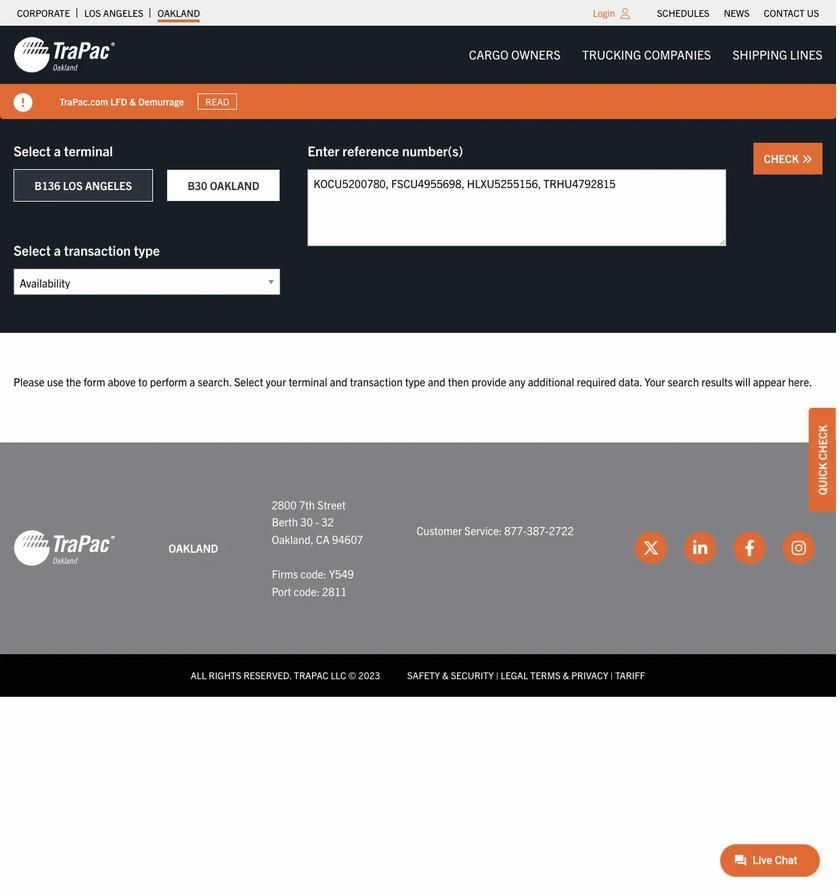 Task type: vqa. For each thing, say whether or not it's contained in the screenshot.
Select within Please use the form above to perform a search. Select your terminal and transaction type and then provide any additional required data. Your search results will appear here. Quick Check
yes



Task type: locate. For each thing, give the bounding box(es) containing it.
please
[[14, 375, 45, 389]]

ca
[[316, 533, 330, 546]]

1 vertical spatial check
[[816, 425, 830, 461]]

check
[[764, 152, 802, 165], [816, 425, 830, 461]]

port
[[272, 585, 291, 598]]

banner
[[0, 26, 836, 119]]

firms
[[272, 567, 298, 581]]

0 vertical spatial select
[[14, 142, 51, 159]]

oakland
[[158, 7, 200, 19], [210, 179, 260, 192], [169, 541, 218, 555]]

menu bar
[[650, 3, 827, 22], [458, 41, 834, 69]]

1 horizontal spatial type
[[405, 375, 425, 389]]

code: right port on the bottom left of page
[[294, 585, 320, 598]]

menu bar up shipping
[[650, 3, 827, 22]]

and
[[330, 375, 348, 389], [428, 375, 446, 389]]

menu bar containing cargo owners
[[458, 41, 834, 69]]

| left 'tariff'
[[611, 670, 613, 682]]

use
[[47, 375, 63, 389]]

legal terms & privacy link
[[501, 670, 609, 682]]

2 oakland image from the top
[[14, 530, 115, 568]]

2 horizontal spatial &
[[563, 670, 569, 682]]

check button
[[754, 143, 823, 175]]

banner containing cargo owners
[[0, 26, 836, 119]]

1 vertical spatial type
[[405, 375, 425, 389]]

us
[[807, 7, 819, 19]]

trucking companies link
[[572, 41, 722, 69]]

select
[[14, 142, 51, 159], [14, 242, 51, 259], [234, 375, 263, 389]]

owners
[[512, 47, 561, 62]]

results
[[702, 375, 733, 389]]

select a terminal
[[14, 142, 113, 159]]

b136 los angeles
[[35, 179, 132, 192]]

0 horizontal spatial check
[[764, 152, 802, 165]]

select down b136
[[14, 242, 51, 259]]

1 vertical spatial oakland image
[[14, 530, 115, 568]]

1 vertical spatial terminal
[[289, 375, 327, 389]]

1 vertical spatial select
[[14, 242, 51, 259]]

berth
[[272, 516, 298, 529]]

select for select a transaction type
[[14, 242, 51, 259]]

a up b136
[[54, 142, 61, 159]]

0 vertical spatial terminal
[[64, 142, 113, 159]]

contact us link
[[764, 3, 819, 22]]

& right lfd
[[130, 95, 136, 107]]

los right b136
[[63, 179, 83, 192]]

0 horizontal spatial terminal
[[64, 142, 113, 159]]

2 vertical spatial select
[[234, 375, 263, 389]]

2 vertical spatial oakland
[[169, 541, 218, 555]]

contact us
[[764, 7, 819, 19]]

trapac.com
[[60, 95, 108, 107]]

menu bar down light icon
[[458, 41, 834, 69]]

form
[[84, 375, 105, 389]]

1 vertical spatial a
[[54, 242, 61, 259]]

0 vertical spatial a
[[54, 142, 61, 159]]

footer
[[0, 443, 836, 697]]

search.
[[198, 375, 232, 389]]

a left search.
[[190, 375, 195, 389]]

1 horizontal spatial check
[[816, 425, 830, 461]]

safety
[[407, 670, 440, 682]]

1 oakland image from the top
[[14, 36, 115, 74]]

los angeles link
[[84, 3, 143, 22]]

select inside please use the form above to perform a search. select your terminal and transaction type and then provide any additional required data. your search results will appear here. quick check
[[234, 375, 263, 389]]

llc
[[331, 670, 346, 682]]

news
[[724, 7, 750, 19]]

1 vertical spatial los
[[63, 179, 83, 192]]

enter
[[308, 142, 339, 159]]

30
[[301, 516, 313, 529]]

0 vertical spatial transaction
[[64, 242, 131, 259]]

1 horizontal spatial terminal
[[289, 375, 327, 389]]

all
[[191, 670, 207, 682]]

0 horizontal spatial transaction
[[64, 242, 131, 259]]

2722
[[549, 524, 574, 538]]

y549
[[329, 567, 354, 581]]

companies
[[644, 47, 711, 62]]

shipping lines link
[[722, 41, 834, 69]]

0 vertical spatial check
[[764, 152, 802, 165]]

2 | from the left
[[611, 670, 613, 682]]

select up b136
[[14, 142, 51, 159]]

a down b136
[[54, 242, 61, 259]]

trapac
[[294, 670, 329, 682]]

menu bar inside 'banner'
[[458, 41, 834, 69]]

terminal up "b136 los angeles"
[[64, 142, 113, 159]]

0 horizontal spatial and
[[330, 375, 348, 389]]

quick
[[816, 463, 830, 496]]

terminal right the your
[[289, 375, 327, 389]]

shipping
[[733, 47, 788, 62]]

a for transaction
[[54, 242, 61, 259]]

terms
[[530, 670, 561, 682]]

1 vertical spatial angeles
[[85, 179, 132, 192]]

1 horizontal spatial |
[[611, 670, 613, 682]]

1 vertical spatial code:
[[294, 585, 320, 598]]

0 horizontal spatial los
[[63, 179, 83, 192]]

los right the corporate at top
[[84, 7, 101, 19]]

a
[[54, 142, 61, 159], [54, 242, 61, 259], [190, 375, 195, 389]]

select left the your
[[234, 375, 263, 389]]

a for terminal
[[54, 142, 61, 159]]

& right terms
[[563, 670, 569, 682]]

solid image
[[14, 93, 33, 112]]

type
[[134, 242, 160, 259], [405, 375, 425, 389]]

type inside please use the form above to perform a search. select your terminal and transaction type and then provide any additional required data. your search results will appear here. quick check
[[405, 375, 425, 389]]

32
[[322, 516, 334, 529]]

0 vertical spatial angeles
[[103, 7, 143, 19]]

0 vertical spatial type
[[134, 242, 160, 259]]

login
[[593, 7, 615, 19]]

1 horizontal spatial transaction
[[350, 375, 403, 389]]

0 vertical spatial los
[[84, 7, 101, 19]]

0 vertical spatial oakland image
[[14, 36, 115, 74]]

| left 'legal'
[[496, 670, 499, 682]]

light image
[[621, 8, 630, 19]]

data.
[[619, 375, 642, 389]]

angeles left oakland link
[[103, 7, 143, 19]]

code:
[[301, 567, 327, 581], [294, 585, 320, 598]]

387-
[[527, 524, 549, 538]]

1 vertical spatial menu bar
[[458, 41, 834, 69]]

2800
[[272, 498, 297, 512]]

los
[[84, 7, 101, 19], [63, 179, 83, 192]]

b136
[[35, 179, 60, 192]]

code: up '2811'
[[301, 567, 327, 581]]

terminal
[[64, 142, 113, 159], [289, 375, 327, 389]]

angeles down select a terminal at the top left of the page
[[85, 179, 132, 192]]

|
[[496, 670, 499, 682], [611, 670, 613, 682]]

1 vertical spatial transaction
[[350, 375, 403, 389]]

1 horizontal spatial and
[[428, 375, 446, 389]]

appear
[[753, 375, 786, 389]]

oakland image
[[14, 36, 115, 74], [14, 530, 115, 568]]

your
[[266, 375, 286, 389]]

0 horizontal spatial &
[[130, 95, 136, 107]]

trucking companies
[[582, 47, 711, 62]]

search
[[668, 375, 699, 389]]

transaction
[[64, 242, 131, 259], [350, 375, 403, 389]]

0 horizontal spatial |
[[496, 670, 499, 682]]

and right the your
[[330, 375, 348, 389]]

0 vertical spatial menu bar
[[650, 3, 827, 22]]

read link
[[198, 93, 237, 110]]

1 horizontal spatial &
[[442, 670, 449, 682]]

angeles
[[103, 7, 143, 19], [85, 179, 132, 192]]

and left then
[[428, 375, 446, 389]]

los angeles
[[84, 7, 143, 19]]

here.
[[788, 375, 812, 389]]

schedules link
[[657, 3, 710, 22]]

check inside please use the form above to perform a search. select your terminal and transaction type and then provide any additional required data. your search results will appear here. quick check
[[816, 425, 830, 461]]

provide
[[472, 375, 507, 389]]

2 vertical spatial a
[[190, 375, 195, 389]]

contact
[[764, 7, 805, 19]]

& right safety
[[442, 670, 449, 682]]



Task type: describe. For each thing, give the bounding box(es) containing it.
customer
[[417, 524, 462, 538]]

news link
[[724, 3, 750, 22]]

quick check link
[[809, 408, 836, 513]]

1 horizontal spatial los
[[84, 7, 101, 19]]

1 | from the left
[[496, 670, 499, 682]]

cargo owners
[[469, 47, 561, 62]]

2800 7th street berth 30 - 32 oakland, ca 94607
[[272, 498, 363, 546]]

lfd
[[110, 95, 127, 107]]

terminal inside please use the form above to perform a search. select your terminal and transaction type and then provide any additional required data. your search results will appear here. quick check
[[289, 375, 327, 389]]

street
[[317, 498, 346, 512]]

2811
[[322, 585, 347, 598]]

customer service: 877-387-2722
[[417, 524, 574, 538]]

1 vertical spatial oakland
[[210, 179, 260, 192]]

Enter reference number(s) text field
[[308, 169, 727, 247]]

any
[[509, 375, 526, 389]]

rights
[[209, 670, 241, 682]]

menu bar containing schedules
[[650, 3, 827, 22]]

perform
[[150, 375, 187, 389]]

privacy
[[572, 670, 609, 682]]

b30
[[188, 179, 207, 192]]

additional
[[528, 375, 574, 389]]

oakland,
[[272, 533, 314, 546]]

©
[[349, 670, 356, 682]]

read
[[205, 95, 229, 108]]

demurrage
[[138, 95, 184, 107]]

b30 oakland
[[188, 179, 260, 192]]

trapac.com lfd & demurrage
[[60, 95, 184, 107]]

select for select a terminal
[[14, 142, 51, 159]]

schedules
[[657, 7, 710, 19]]

-
[[315, 516, 319, 529]]

0 horizontal spatial type
[[134, 242, 160, 259]]

service:
[[465, 524, 502, 538]]

then
[[448, 375, 469, 389]]

will
[[736, 375, 751, 389]]

footer containing 2800 7th street
[[0, 443, 836, 697]]

oakland image inside footer
[[14, 530, 115, 568]]

solid image
[[802, 154, 813, 165]]

tariff
[[615, 670, 646, 682]]

corporate link
[[17, 3, 70, 22]]

required
[[577, 375, 616, 389]]

oakland link
[[158, 3, 200, 22]]

a inside please use the form above to perform a search. select your terminal and transaction type and then provide any additional required data. your search results will appear here. quick check
[[190, 375, 195, 389]]

firms code:  y549 port code:  2811
[[272, 567, 354, 598]]

lines
[[790, 47, 823, 62]]

cargo owners link
[[458, 41, 572, 69]]

security
[[451, 670, 494, 682]]

cargo
[[469, 47, 509, 62]]

legal
[[501, 670, 528, 682]]

shipping lines
[[733, 47, 823, 62]]

all rights reserved. trapac llc © 2023
[[191, 670, 380, 682]]

reference
[[343, 142, 399, 159]]

number(s)
[[402, 142, 463, 159]]

877-
[[505, 524, 527, 538]]

to
[[138, 375, 147, 389]]

select a transaction type
[[14, 242, 160, 259]]

safety & security | legal terms & privacy | tariff
[[407, 670, 646, 682]]

enter reference number(s)
[[308, 142, 463, 159]]

reserved.
[[244, 670, 292, 682]]

1 and from the left
[[330, 375, 348, 389]]

2 and from the left
[[428, 375, 446, 389]]

corporate
[[17, 7, 70, 19]]

2023
[[358, 670, 380, 682]]

login link
[[593, 7, 615, 19]]

94607
[[332, 533, 363, 546]]

transaction inside please use the form above to perform a search. select your terminal and transaction type and then provide any additional required data. your search results will appear here. quick check
[[350, 375, 403, 389]]

please use the form above to perform a search. select your terminal and transaction type and then provide any additional required data. your search results will appear here. quick check
[[14, 375, 830, 496]]

7th
[[299, 498, 315, 512]]

check inside button
[[764, 152, 802, 165]]

0 vertical spatial oakland
[[158, 7, 200, 19]]

tariff link
[[615, 670, 646, 682]]

trucking
[[582, 47, 642, 62]]

0 vertical spatial code:
[[301, 567, 327, 581]]

your
[[645, 375, 665, 389]]

above
[[108, 375, 136, 389]]



